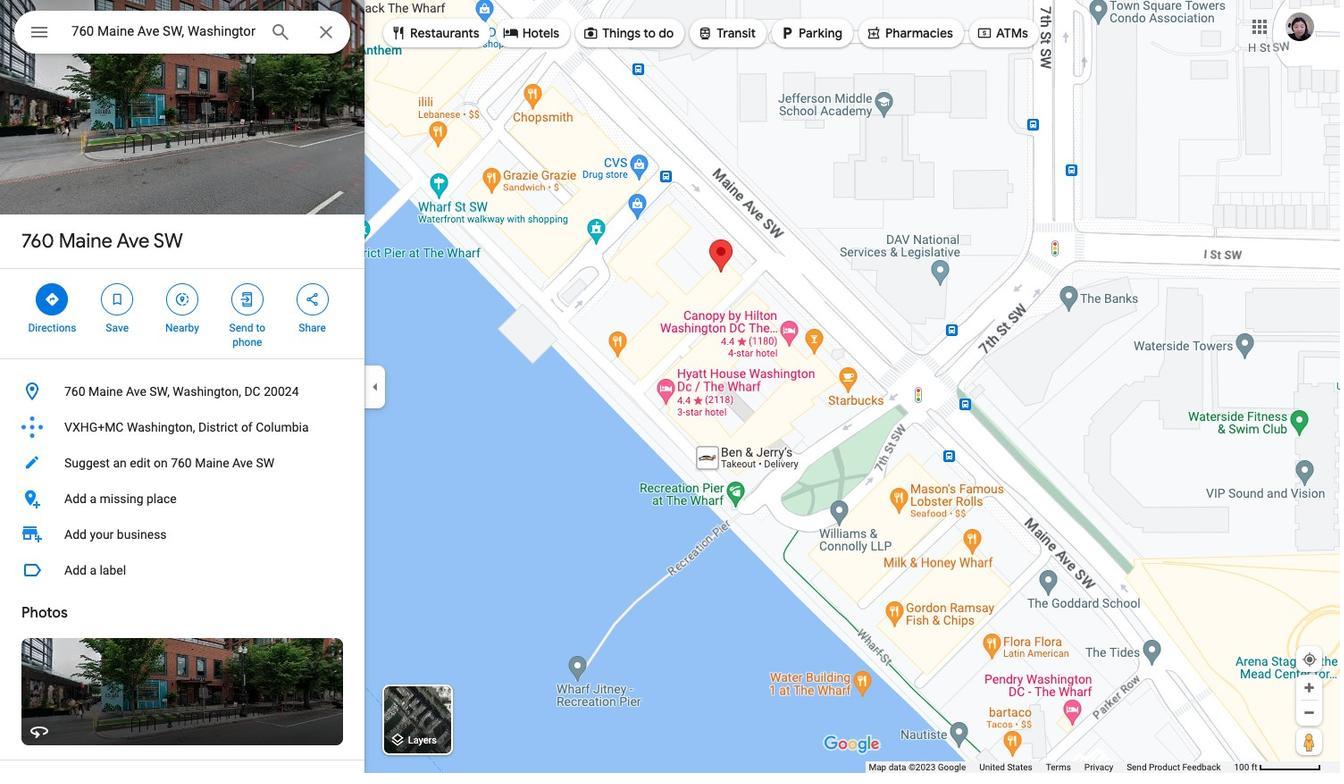 Task type: describe. For each thing, give the bounding box(es) containing it.
a for label
[[90, 563, 97, 577]]

to inside send to phone
[[256, 322, 265, 334]]

zoom in image
[[1303, 681, 1317, 695]]

ave inside button
[[232, 456, 253, 470]]

send product feedback button
[[1127, 762, 1221, 773]]

0 vertical spatial washington,
[[173, 384, 241, 399]]

send to phone
[[229, 322, 265, 349]]

united states
[[980, 762, 1033, 772]]

district
[[198, 420, 238, 434]]

pharmacies
[[886, 25, 954, 41]]


[[779, 23, 796, 43]]

760 maine ave sw
[[21, 229, 183, 254]]

add for add a label
[[64, 563, 87, 577]]

add a missing place button
[[0, 481, 365, 517]]

none field inside 760 maine ave sw, washington, dc 20024 field
[[72, 21, 256, 42]]

send product feedback
[[1127, 762, 1221, 772]]

vxhg+mc washington, district of columbia button
[[0, 409, 365, 445]]


[[391, 23, 407, 43]]

send for send to phone
[[229, 322, 253, 334]]

0 horizontal spatial sw
[[154, 229, 183, 254]]

add your business link
[[0, 517, 365, 552]]

vxhg+mc
[[64, 420, 124, 434]]

a for missing
[[90, 492, 97, 506]]


[[977, 23, 993, 43]]

on
[[154, 456, 168, 470]]

privacy
[[1085, 762, 1114, 772]]

place
[[147, 492, 177, 506]]

business
[[117, 527, 167, 542]]

add for add a missing place
[[64, 492, 87, 506]]

760 inside button
[[171, 456, 192, 470]]

collapse side panel image
[[366, 377, 385, 396]]

edit
[[130, 456, 151, 470]]

add a label
[[64, 563, 126, 577]]

760 maine ave sw, washington, dc 20024 button
[[0, 374, 365, 409]]

100 ft
[[1235, 762, 1258, 772]]

 parking
[[779, 23, 843, 43]]

add a missing place
[[64, 492, 177, 506]]

show street view coverage image
[[1297, 728, 1323, 755]]

 search field
[[14, 11, 350, 57]]

760 for 760 maine ave sw, washington, dc 20024
[[64, 384, 85, 399]]

layers
[[408, 735, 437, 747]]


[[44, 290, 60, 309]]

terms
[[1046, 762, 1072, 772]]

map
[[869, 762, 887, 772]]

760 for 760 maine ave sw
[[21, 229, 54, 254]]

privacy button
[[1085, 762, 1114, 773]]

 button
[[14, 11, 64, 57]]

dc
[[244, 384, 261, 399]]

maine for 760 maine ave sw, washington, dc 20024
[[89, 384, 123, 399]]

 atms
[[977, 23, 1029, 43]]

google maps element
[[0, 0, 1341, 773]]

label
[[100, 563, 126, 577]]

maine for 760 maine ave sw
[[59, 229, 113, 254]]

hotels
[[523, 25, 560, 41]]

states
[[1008, 762, 1033, 772]]


[[239, 290, 255, 309]]

show your location image
[[1302, 652, 1318, 668]]

suggest an edit on 760 maine ave sw
[[64, 456, 275, 470]]

things
[[603, 25, 641, 41]]

footer inside google maps element
[[869, 762, 1235, 773]]

 transit
[[697, 23, 756, 43]]


[[29, 20, 50, 45]]

restaurants
[[410, 25, 480, 41]]

feedback
[[1183, 762, 1221, 772]]

maine inside suggest an edit on 760 maine ave sw button
[[195, 456, 229, 470]]

an
[[113, 456, 127, 470]]

760 Maine Ave SW, Washington, DC 20024 field
[[14, 11, 350, 54]]

sw inside button
[[256, 456, 275, 470]]

parking
[[799, 25, 843, 41]]



Task type: vqa. For each thing, say whether or not it's contained in the screenshot.
Send to phone the Send
yes



Task type: locate. For each thing, give the bounding box(es) containing it.

[[697, 23, 714, 43]]

sw up 
[[154, 229, 183, 254]]

actions for 760 maine ave sw region
[[0, 269, 365, 358]]

save
[[106, 322, 129, 334]]

0 vertical spatial sw
[[154, 229, 183, 254]]

1 vertical spatial to
[[256, 322, 265, 334]]

to inside  things to do
[[644, 25, 656, 41]]

1 vertical spatial 760
[[64, 384, 85, 399]]

footer
[[869, 762, 1235, 773]]

a
[[90, 492, 97, 506], [90, 563, 97, 577]]

1 horizontal spatial to
[[644, 25, 656, 41]]


[[866, 23, 882, 43]]

add a label button
[[0, 552, 365, 588]]

maine up vxhg+mc
[[89, 384, 123, 399]]

2 vertical spatial ave
[[232, 456, 253, 470]]

100 ft button
[[1235, 762, 1322, 772]]

760 inside button
[[64, 384, 85, 399]]

maine up 
[[59, 229, 113, 254]]

add
[[64, 492, 87, 506], [64, 527, 87, 542], [64, 563, 87, 577]]

760 maine ave sw main content
[[0, 0, 365, 773]]

of
[[241, 420, 253, 434]]

1 vertical spatial add
[[64, 527, 87, 542]]

2 vertical spatial 760
[[171, 456, 192, 470]]

transit
[[717, 25, 756, 41]]


[[503, 23, 519, 43]]

1 vertical spatial a
[[90, 563, 97, 577]]

add left your at the left of the page
[[64, 527, 87, 542]]

2 vertical spatial add
[[64, 563, 87, 577]]


[[583, 23, 599, 43]]


[[304, 290, 321, 309]]

100
[[1235, 762, 1250, 772]]

1 vertical spatial maine
[[89, 384, 123, 399]]

ave left sw,
[[126, 384, 146, 399]]

zoom out image
[[1303, 706, 1317, 720]]

a left missing
[[90, 492, 97, 506]]

sw
[[154, 229, 183, 254], [256, 456, 275, 470]]

 pharmacies
[[866, 23, 954, 43]]

 things to do
[[583, 23, 674, 43]]

united
[[980, 762, 1005, 772]]

a left label
[[90, 563, 97, 577]]

columbia
[[256, 420, 309, 434]]

vxhg+mc washington, district of columbia
[[64, 420, 309, 434]]

ave for sw
[[117, 229, 150, 254]]

photos
[[21, 604, 68, 622]]

a inside button
[[90, 492, 97, 506]]

send for send product feedback
[[1127, 762, 1147, 772]]

ave down of at the bottom left of page
[[232, 456, 253, 470]]

suggest an edit on 760 maine ave sw button
[[0, 445, 365, 481]]

your
[[90, 527, 114, 542]]

google
[[938, 762, 966, 772]]

760 up 
[[21, 229, 54, 254]]

0 vertical spatial maine
[[59, 229, 113, 254]]

0 vertical spatial a
[[90, 492, 97, 506]]

map data ©2023 google
[[869, 762, 966, 772]]

add left label
[[64, 563, 87, 577]]

nearby
[[165, 322, 199, 334]]

google account: michele murakami  
(michele.murakami@adept.ai) image
[[1286, 12, 1315, 41]]

send left product
[[1127, 762, 1147, 772]]

0 horizontal spatial to
[[256, 322, 265, 334]]

 restaurants
[[391, 23, 480, 43]]

760
[[21, 229, 54, 254], [64, 384, 85, 399], [171, 456, 192, 470]]

terms button
[[1046, 762, 1072, 773]]

2 vertical spatial maine
[[195, 456, 229, 470]]

760 right on
[[171, 456, 192, 470]]

send up phone
[[229, 322, 253, 334]]

to up phone
[[256, 322, 265, 334]]

share
[[299, 322, 326, 334]]

1 vertical spatial sw
[[256, 456, 275, 470]]

2 a from the top
[[90, 563, 97, 577]]

suggest
[[64, 456, 110, 470]]

add your business
[[64, 527, 167, 542]]

a inside button
[[90, 563, 97, 577]]

0 horizontal spatial send
[[229, 322, 253, 334]]

united states button
[[980, 762, 1033, 773]]

0 vertical spatial ave
[[117, 229, 150, 254]]

maine inside 760 maine ave sw, washington, dc 20024 button
[[89, 384, 123, 399]]

add for add your business
[[64, 527, 87, 542]]

ave for sw,
[[126, 384, 146, 399]]

add down the suggest
[[64, 492, 87, 506]]

do
[[659, 25, 674, 41]]

product
[[1149, 762, 1181, 772]]

maine
[[59, 229, 113, 254], [89, 384, 123, 399], [195, 456, 229, 470]]

footer containing map data ©2023 google
[[869, 762, 1235, 773]]

ft
[[1252, 762, 1258, 772]]

directions
[[28, 322, 76, 334]]

760 maine ave sw, washington, dc 20024
[[64, 384, 299, 399]]

add inside add a label button
[[64, 563, 87, 577]]

sw,
[[149, 384, 170, 399]]

washington, up district
[[173, 384, 241, 399]]

sw down columbia
[[256, 456, 275, 470]]

 hotels
[[503, 23, 560, 43]]

1 a from the top
[[90, 492, 97, 506]]

1 vertical spatial washington,
[[127, 420, 195, 434]]


[[109, 290, 125, 309]]

0 vertical spatial to
[[644, 25, 656, 41]]

760 up vxhg+mc
[[64, 384, 85, 399]]

add inside add a missing place button
[[64, 492, 87, 506]]

send
[[229, 322, 253, 334], [1127, 762, 1147, 772]]

None field
[[72, 21, 256, 42]]

20024
[[264, 384, 299, 399]]

1 vertical spatial send
[[1127, 762, 1147, 772]]

maine down district
[[195, 456, 229, 470]]

0 horizontal spatial 760
[[21, 229, 54, 254]]

2 horizontal spatial 760
[[171, 456, 192, 470]]

atms
[[997, 25, 1029, 41]]

©2023
[[909, 762, 936, 772]]

missing
[[100, 492, 144, 506]]

1 horizontal spatial 760
[[64, 384, 85, 399]]

1 horizontal spatial send
[[1127, 762, 1147, 772]]

0 vertical spatial add
[[64, 492, 87, 506]]

to
[[644, 25, 656, 41], [256, 322, 265, 334]]

1 add from the top
[[64, 492, 87, 506]]

1 vertical spatial ave
[[126, 384, 146, 399]]

3 add from the top
[[64, 563, 87, 577]]

1 horizontal spatial sw
[[256, 456, 275, 470]]

2 add from the top
[[64, 527, 87, 542]]

to left do
[[644, 25, 656, 41]]

data
[[889, 762, 907, 772]]

ave inside button
[[126, 384, 146, 399]]

0 vertical spatial send
[[229, 322, 253, 334]]

washington,
[[173, 384, 241, 399], [127, 420, 195, 434]]

ave up 
[[117, 229, 150, 254]]

washington, up on
[[127, 420, 195, 434]]

send inside button
[[1127, 762, 1147, 772]]

ave
[[117, 229, 150, 254], [126, 384, 146, 399], [232, 456, 253, 470]]


[[174, 290, 190, 309]]

add inside add your business link
[[64, 527, 87, 542]]

0 vertical spatial 760
[[21, 229, 54, 254]]

phone
[[233, 336, 262, 349]]

send inside send to phone
[[229, 322, 253, 334]]



